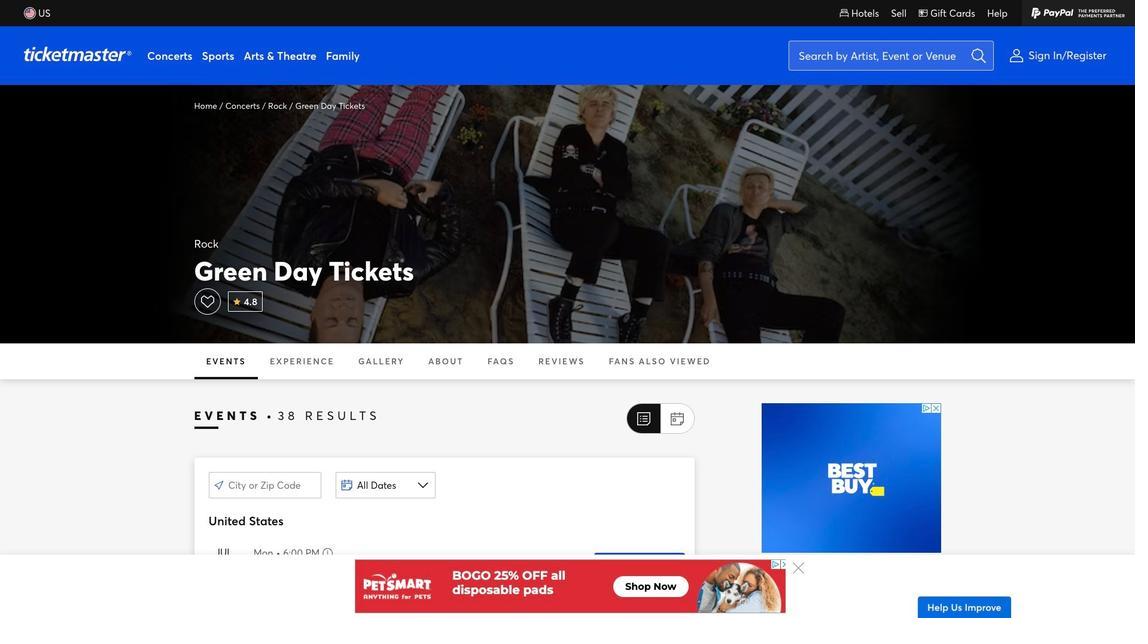 Task type: vqa. For each thing, say whether or not it's contained in the screenshot.
the leftmost Advertisement "element"
no



Task type: describe. For each thing, give the bounding box(es) containing it.
paypal preferred payments partner image
[[1022, 0, 1136, 26]]

City or Zip Code field
[[224, 472, 321, 499]]

1 vertical spatial advertisement element
[[355, 560, 790, 614]]

none field inside main navigation element
[[789, 41, 994, 71]]



Task type: locate. For each thing, give the bounding box(es) containing it.
advertisement element
[[762, 403, 941, 553], [355, 560, 790, 614]]

None search field
[[789, 41, 994, 71]]

main navigation element
[[0, 0, 1136, 85]]

0 vertical spatial advertisement element
[[762, 403, 941, 553]]

none search field inside main navigation element
[[789, 41, 994, 71]]

Search for Artist, Event or Venue text field
[[790, 41, 966, 70]]

menu
[[142, 26, 775, 85]]

None field
[[789, 41, 994, 71]]

menu inside main navigation element
[[142, 26, 775, 85]]



